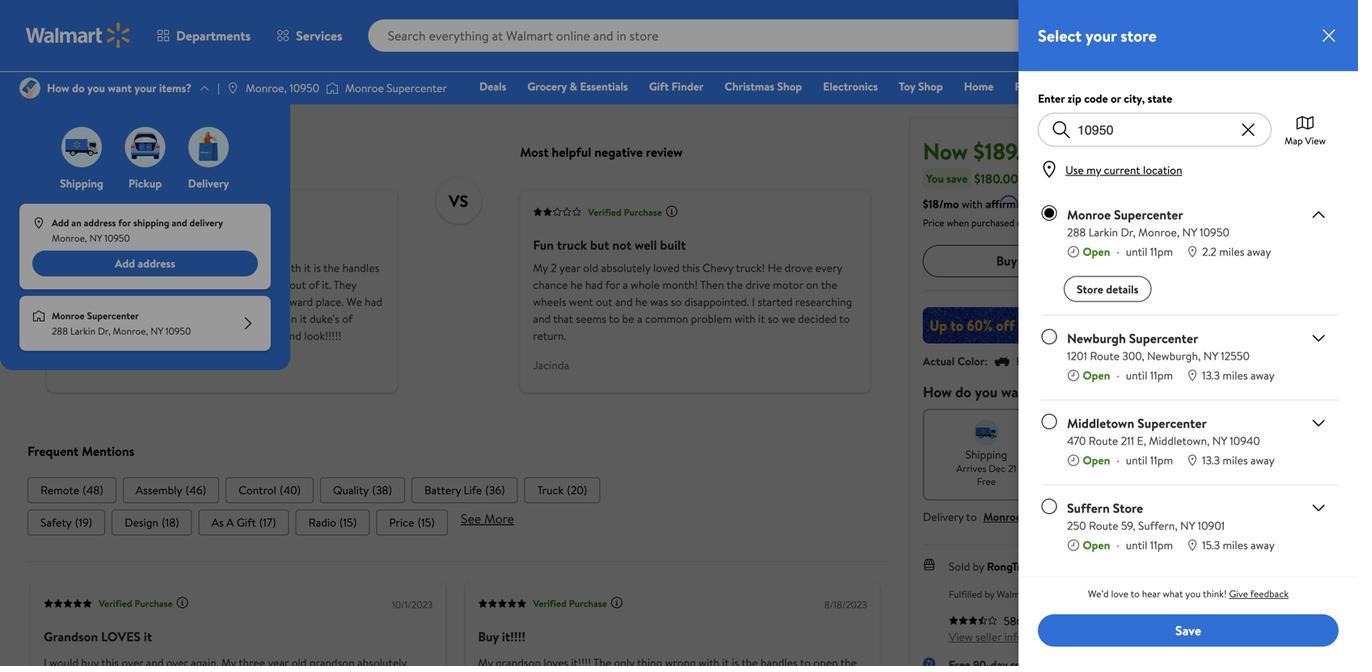 Task type: describe. For each thing, give the bounding box(es) containing it.
 image for shipping
[[61, 127, 102, 167]]

negative
[[594, 143, 643, 161]]

motor
[[773, 277, 803, 293]]

delivery for delivery not available
[[1233, 446, 1274, 462]]

gift finder
[[649, 78, 704, 94]]

available for delivery
[[1245, 461, 1281, 475]]

want for items?
[[108, 80, 132, 96]]

13.3 miles away for middletown supercenter
[[1202, 452, 1275, 468]]

0 vertical spatial he
[[571, 277, 583, 293]]

Walmart Site-Wide search field
[[368, 19, 1085, 52]]

how for how do you want your item?
[[923, 382, 952, 402]]

could
[[240, 311, 267, 327]]

windows
[[150, 311, 191, 327]]

do for how do you want your items?
[[72, 80, 85, 96]]

the right on
[[821, 277, 837, 293]]

and up be
[[615, 294, 633, 310]]

1 horizontal spatial 2
[[1322, 18, 1327, 32]]

select your store dialog
[[1019, 0, 1358, 666]]

had inside buy it!!!! my grandson loves it!!!! the only thing wrong with it is the handles to open the door. my grandson can't get in and out of it. they handles are hard to see and they are insane awkward place. we had to take one of the windows off so he could get in it duke's of hazzard style! lol other than that it runs great and look!!!!!
[[365, 294, 382, 310]]

duke's
[[310, 311, 340, 327]]

288 inside select store option group
[[1067, 224, 1086, 240]]

list item containing safety
[[27, 510, 105, 535]]

(46)
[[186, 482, 206, 498]]

you for how do you want your item?
[[975, 382, 998, 402]]

suffern store 250 route 59, suffern, ny 10901
[[1067, 499, 1225, 534]]

then
[[700, 277, 724, 293]]

2 horizontal spatial so
[[768, 311, 779, 327]]

away for middletown supercenter
[[1251, 452, 1275, 468]]

more
[[484, 510, 514, 527]]

1 vertical spatial in
[[288, 311, 297, 327]]

price (15)
[[389, 514, 435, 530]]

open for newburgh supercenter
[[1083, 367, 1110, 383]]

0 vertical spatial with
[[962, 196, 983, 212]]

0 horizontal spatial my
[[60, 260, 75, 276]]

gift for gift finder
[[649, 78, 669, 94]]

hear
[[1142, 587, 1161, 601]]

ny inside suffern store 250 route 59, suffern, ny 10901
[[1180, 518, 1195, 534]]

grandson
[[44, 628, 98, 645]]

design
[[125, 514, 158, 530]]

to left be
[[609, 311, 620, 327]]

can't
[[212, 277, 236, 293]]

larkin inside select store option group
[[1089, 224, 1118, 240]]

middletown supercenter store details image
[[1309, 414, 1328, 433]]

save
[[1175, 622, 1201, 639]]

1 vertical spatial monroe supercenter 288 larkin dr, monroe, ny 10950
[[52, 309, 191, 338]]

positive
[[121, 143, 165, 161]]

miles for monroe supercenter
[[1219, 244, 1245, 260]]

 image right |
[[226, 82, 239, 95]]

monroe supercenter store details image
[[1309, 205, 1328, 224]]

think!
[[1203, 587, 1227, 601]]

12550
[[1221, 348, 1250, 364]]

fulfilled
[[949, 587, 982, 601]]

supercenter up style!
[[87, 309, 139, 323]]

buy for buy it!!!! my grandson loves it!!!! the only thing wrong with it is the handles to open the door. my grandson can't get in and out of it. they handles are hard to see and they are insane awkward place. we had to take one of the windows off so he could get in it duke's of hazzard style! lol other than that it runs great and look!!!!!
[[60, 236, 81, 254]]

home link
[[957, 78, 1001, 95]]

13.3 miles away for newburgh supercenter
[[1202, 367, 1275, 383]]

what
[[1163, 587, 1183, 601]]

select store option group
[[1038, 192, 1339, 666]]

1 horizontal spatial of
[[309, 277, 319, 293]]

10940
[[1230, 433, 1260, 449]]

supercenter inside middletown supercenter 470 route 211 e, middletown, ny 10940
[[1138, 414, 1207, 432]]

open for suffern store
[[1083, 537, 1110, 553]]

fashion link
[[1007, 78, 1060, 95]]

suffern
[[1067, 499, 1110, 517]]

online
[[1017, 216, 1042, 229]]

is
[[314, 260, 321, 276]]

store inside suffern store 250 route 59, suffern, ny 10901
[[1113, 499, 1143, 517]]

open · until 11pm for suffern
[[1083, 537, 1173, 553]]

cart
[[1229, 252, 1252, 270]]

1 vertical spatial it!!!!
[[153, 260, 173, 276]]

grocery
[[527, 78, 567, 94]]

|
[[217, 80, 220, 96]]

hazzard
[[60, 328, 96, 344]]

use my current location button
[[1059, 162, 1187, 178]]

pickup for pickup
[[128, 175, 162, 191]]

monroe, inside 'add an address for shipping and delivery monroe, ny 10950'
[[52, 231, 87, 245]]

disappointed.
[[684, 294, 749, 310]]

intent image for pickup image
[[1107, 420, 1133, 446]]

decided
[[798, 311, 837, 327]]

other
[[145, 328, 172, 344]]

or
[[1111, 91, 1121, 106]]

open
[[73, 277, 98, 293]]

10901
[[1198, 518, 1225, 534]]

one
[[96, 311, 115, 327]]

pickup for pickup not available
[[1104, 446, 1136, 462]]

seems
[[576, 311, 606, 327]]

how for how do you want your items?
[[47, 80, 69, 96]]

items?
[[159, 80, 192, 96]]

0 vertical spatial grandson
[[77, 260, 123, 276]]

0 horizontal spatial a
[[176, 31, 182, 47]]

3.4249 stars out of 5, based on 586 seller reviews element
[[949, 615, 997, 625]]

but
[[590, 236, 609, 254]]

delivery
[[190, 216, 223, 230]]

ny inside middletown supercenter 470 route 211 e, middletown, ny 10940
[[1212, 433, 1227, 449]]

information
[[1004, 629, 1062, 645]]

suffern store store details image
[[1309, 498, 1328, 518]]

walmart
[[997, 587, 1032, 601]]

$180.00
[[974, 170, 1018, 187]]

 image left an
[[32, 217, 45, 230]]

 image left the take
[[32, 310, 45, 323]]

2 horizontal spatial of
[[342, 311, 353, 327]]

1 vertical spatial a
[[623, 277, 628, 293]]

hard
[[118, 294, 140, 310]]

it down 'awkward'
[[300, 311, 307, 327]]

288 larkin dr, monroe, ny 10950. element
[[1067, 224, 1271, 241]]

your for how do you want your item?
[[1036, 382, 1064, 402]]

list containing remote
[[27, 477, 890, 503]]

return.
[[533, 328, 566, 344]]

· for middletown
[[1117, 452, 1119, 468]]

monroe, down hard
[[113, 324, 148, 338]]

and inside 'add an address for shipping and delivery monroe, ny 10950'
[[172, 216, 187, 230]]

drove
[[785, 260, 813, 276]]

enter
[[1038, 91, 1065, 106]]

we
[[346, 294, 362, 310]]

(15) for price (15)
[[418, 514, 435, 530]]

miles for middletown supercenter
[[1223, 452, 1248, 468]]

with inside buy it!!!! my grandson loves it!!!! the only thing wrong with it is the handles to open the door. my grandson can't get in and out of it. they handles are hard to see and they are insane awkward place. we had to take one of the windows off so he could get in it duke's of hazzard style! lol other than that it runs great and look!!!!!
[[280, 260, 301, 276]]

route for suffern
[[1089, 518, 1119, 534]]

delivery for delivery
[[188, 175, 229, 191]]

2.2 miles away
[[1202, 244, 1271, 260]]

and right great
[[284, 328, 301, 344]]

$369.99
[[1052, 148, 1090, 163]]

2 horizontal spatial he
[[636, 294, 648, 310]]

open for monroe supercenter
[[1083, 244, 1110, 260]]

he inside buy it!!!! my grandson loves it!!!! the only thing wrong with it is the handles to open the door. my grandson can't get in and out of it. they handles are hard to see and they are insane awkward place. we had to take one of the windows off so he could get in it duke's of hazzard style! lol other than that it runs great and look!!!!!
[[225, 311, 237, 327]]

and right see
[[175, 294, 192, 310]]

see more button
[[461, 510, 514, 527]]

1 vertical spatial handles
[[60, 294, 97, 310]]

by for sold
[[973, 558, 984, 574]]

feedback
[[1250, 587, 1289, 601]]

store details
[[1077, 281, 1139, 297]]

1 vertical spatial 288
[[52, 324, 68, 338]]

review for most helpful positive review
[[168, 143, 205, 161]]

delivery not available
[[1226, 446, 1281, 475]]

location
[[1143, 162, 1182, 178]]

open · until 11pm for middletown
[[1083, 452, 1173, 468]]

the right open
[[100, 277, 117, 293]]

add for add address
[[115, 256, 135, 271]]

gift for gift cards
[[1073, 78, 1093, 94]]

 image right monroe, 10950 on the left top of page
[[326, 80, 339, 96]]

common
[[645, 311, 688, 327]]

list item containing remote
[[27, 477, 116, 503]]

not for delivery
[[1226, 461, 1243, 475]]

to inside button
[[1214, 252, 1226, 270]]

view seller information
[[949, 629, 1062, 645]]

gift cards link
[[1066, 78, 1132, 95]]

0 horizontal spatial dr,
[[98, 324, 110, 338]]

it left runs
[[222, 328, 229, 344]]

monroe, right |
[[246, 80, 287, 96]]

to left open
[[60, 277, 70, 293]]

toy shop
[[899, 78, 943, 94]]

list item containing quality
[[320, 477, 405, 503]]

pickup button
[[122, 123, 169, 191]]

open for middletown supercenter
[[1083, 452, 1110, 468]]

chance
[[533, 277, 568, 293]]

monroe supercenter
[[345, 80, 447, 96]]

clear zip code or city, state field image
[[1239, 120, 1258, 139]]

8/18/2023
[[824, 598, 867, 611]]

see all reviews
[[41, 31, 112, 47]]

gift inside see more list
[[237, 514, 256, 530]]

control (40)
[[239, 482, 301, 498]]

old
[[583, 260, 598, 276]]

for inside 'add an address for shipping and delivery monroe, ny 10950'
[[118, 216, 131, 230]]

to left see
[[142, 294, 153, 310]]

Search search field
[[368, 19, 1085, 52]]

so inside buy it!!!! my grandson loves it!!!! the only thing wrong with it is the handles to open the door. my grandson can't get in and out of it. they handles are hard to see and they are insane awkward place. we had to take one of the windows off so he could get in it duke's of hazzard style! lol other than that it runs great and look!!!!!
[[211, 311, 222, 327]]

(48)
[[83, 482, 103, 498]]

away for newburgh supercenter
[[1251, 367, 1275, 383]]

had inside the fun truck but not well built my 2 year old absolutely loved this chevy truck! he drove every chance he had for a whole month! then the drive motor on the wheels went out and he was so disappointed.  i started researching and that seems to be a common problem with it so we decided to return.
[[585, 277, 603, 293]]

(15) for radio (15)
[[339, 514, 357, 530]]

style!
[[99, 328, 126, 344]]

1 horizontal spatial handles
[[342, 260, 379, 276]]

now
[[1020, 252, 1043, 270]]

mentions
[[82, 442, 134, 460]]

legal information image
[[1046, 216, 1059, 229]]

it inside the fun truck but not well built my 2 year old absolutely loved this chevy truck! he drove every chance he had for a whole month! then the drive motor on the wheels went out and he was so disappointed.  i started researching and that seems to be a common problem with it so we decided to return.
[[758, 311, 765, 327]]

insane
[[237, 294, 268, 310]]

sold by rongtrading
[[949, 558, 1049, 574]]

monroe, 10950
[[246, 80, 319, 96]]

seller for 586
[[1025, 613, 1051, 629]]

out inside the fun truck but not well built my 2 year old absolutely loved this chevy truck! he drove every chance he had for a whole month! then the drive motor on the wheels went out and he was so disappointed.  i started researching and that seems to be a common problem with it so we decided to return.
[[596, 294, 612, 310]]

0 horizontal spatial in
[[258, 277, 266, 293]]

address inside "add address" button
[[138, 256, 175, 271]]

2 are from the left
[[219, 294, 235, 310]]

to down researching
[[839, 311, 850, 327]]

supercenter left deals link
[[387, 80, 447, 96]]

0 horizontal spatial monroe
[[52, 309, 85, 323]]

your for how do you want your items?
[[134, 80, 156, 96]]

list item containing control
[[226, 477, 314, 503]]

price for price (15)
[[389, 514, 414, 530]]

review for most helpful negative review
[[646, 143, 683, 161]]

2 vertical spatial a
[[637, 311, 642, 327]]

 image for pickup
[[125, 127, 165, 167]]

middletown,
[[1149, 433, 1210, 449]]

supercenter inside newburgh supercenter 1201 route 300, newburgh, ny 12550
[[1129, 329, 1198, 347]]

view inside "button"
[[1305, 134, 1326, 147]]

11pm for newburgh supercenter
[[1150, 367, 1173, 383]]

10950 inside select store option group
[[1200, 224, 1230, 240]]

monroe, down free
[[983, 509, 1025, 524]]

with inside the fun truck but not well built my 2 year old absolutely loved this chevy truck! he drove every chance he had for a whole month! then the drive motor on the wheels went out and he was so disappointed.  i started researching and that seems to be a common problem with it so we decided to return.
[[735, 311, 756, 327]]

the
[[175, 260, 193, 276]]

shop for toy shop
[[918, 78, 943, 94]]

that inside the fun truck but not well built my 2 year old absolutely loved this chevy truck! he drove every chance he had for a whole month! then the drive motor on the wheels went out and he was so disappointed.  i started researching and that seems to be a common problem with it so we decided to return.
[[553, 311, 573, 327]]

(17)
[[259, 514, 276, 530]]

15.3
[[1202, 537, 1220, 553]]

miles for suffern store
[[1223, 537, 1248, 553]]

view seller information link
[[949, 629, 1062, 645]]

learn how
[[1022, 196, 1072, 212]]

ny inside 'add an address for shipping and delivery monroe, ny 10950'
[[89, 231, 102, 245]]

250 route 59, suffern, ny 10901. element
[[1067, 518, 1275, 534]]

15.3 miles away
[[1202, 537, 1275, 553]]

want for item?
[[1001, 382, 1032, 402]]

0 vertical spatial monroe
[[345, 80, 384, 96]]

your inside dialog
[[1086, 24, 1117, 47]]

the right is
[[323, 260, 340, 276]]



Task type: vqa. For each thing, say whether or not it's contained in the screenshot.
Shop toys link
no



Task type: locate. For each thing, give the bounding box(es) containing it.
walmart image
[[26, 23, 131, 49]]

item?
[[1067, 382, 1103, 402]]

0 horizontal spatial address
[[84, 216, 116, 230]]

1 vertical spatial dr,
[[98, 324, 110, 338]]

dr, up details
[[1121, 224, 1136, 240]]

 image inside the delivery button
[[188, 127, 229, 167]]

that inside buy it!!!! my grandson loves it!!!! the only thing wrong with it is the handles to open the door. my grandson can't get in and out of it. they handles are hard to see and they are insane awkward place. we had to take one of the windows off so he could get in it duke's of hazzard style! lol other than that it runs great and look!!!!!
[[199, 328, 219, 344]]

truck
[[557, 236, 587, 254]]

list item up safety (19)
[[27, 477, 116, 503]]

until down "300,"
[[1126, 367, 1148, 383]]

1 13.3 miles away from the top
[[1202, 367, 1275, 383]]

it.
[[322, 277, 331, 293]]

map view button
[[1285, 113, 1326, 147]]

your left items? at the top
[[134, 80, 156, 96]]

helpful left negative
[[552, 143, 591, 161]]

ny
[[1182, 224, 1197, 240], [89, 231, 102, 245], [151, 324, 163, 338], [1204, 348, 1218, 364], [1212, 433, 1227, 449], [1180, 518, 1195, 534]]

had right the we
[[365, 294, 382, 310]]

open · until 11pm up details
[[1083, 244, 1173, 260]]

use my current location
[[1066, 162, 1182, 178]]

started
[[758, 294, 793, 310]]

quality (38)
[[333, 482, 392, 498]]

intent image for delivery image
[[1241, 420, 1266, 446]]

miles right 2.2
[[1219, 244, 1245, 260]]

christmas shop
[[725, 78, 802, 94]]

1 horizontal spatial want
[[1001, 382, 1032, 402]]

available inside pickup not available
[[1111, 461, 1147, 475]]

registry
[[1145, 78, 1187, 94]]

1201
[[1067, 348, 1087, 364]]

grandson
[[77, 260, 123, 276], [165, 277, 210, 293]]

0 vertical spatial by
[[973, 558, 984, 574]]

11pm for middletown supercenter
[[1150, 452, 1173, 468]]

write a review
[[146, 31, 216, 47]]

470 route 211 e, middletown, ny 10940. element
[[1067, 433, 1275, 449]]

· right item?
[[1117, 367, 1119, 383]]

1 horizontal spatial how
[[923, 382, 952, 402]]

2 vertical spatial you
[[1186, 587, 1201, 601]]

city,
[[1124, 91, 1145, 106]]

2 horizontal spatial add
[[1188, 252, 1211, 270]]

intent image for shipping image
[[974, 420, 999, 446]]

0 horizontal spatial most
[[47, 143, 75, 161]]

monroe supercenter 288 larkin dr, monroe, ny 10950 inside select store option group
[[1067, 206, 1230, 240]]

470
[[1067, 433, 1086, 449]]

3 open · until 11pm from the top
[[1083, 452, 1173, 468]]

and up return.
[[533, 311, 551, 327]]

0 horizontal spatial available
[[1111, 461, 1147, 475]]

0 horizontal spatial want
[[108, 80, 132, 96]]

price when purchased online
[[923, 216, 1042, 229]]

1 horizontal spatial he
[[571, 277, 583, 293]]

10/1/2023
[[392, 598, 433, 611]]

truck!
[[736, 260, 765, 276]]

want down 'black'
[[1001, 382, 1032, 402]]

ny up open
[[89, 231, 102, 245]]

as
[[212, 514, 224, 530]]

2.2
[[1202, 244, 1217, 260]]

shop inside "link"
[[777, 78, 802, 94]]

11pm down 1201 route 300, newburgh, ny 12550. element
[[1150, 367, 1173, 383]]

$18/mo
[[923, 196, 959, 212]]

2 open from the top
[[1083, 367, 1110, 383]]

0 vertical spatial that
[[553, 311, 573, 327]]

not down 10940
[[1226, 461, 1243, 475]]

0 horizontal spatial he
[[225, 311, 237, 327]]

 image for how do you want your items?
[[19, 78, 40, 99]]

lol
[[128, 328, 143, 344]]

1 horizontal spatial price
[[923, 216, 945, 229]]

see for see more
[[461, 510, 481, 527]]

store
[[1121, 24, 1157, 47]]

my up chance
[[533, 260, 548, 276]]

None radio
[[1041, 205, 1057, 221], [1041, 329, 1057, 345], [1041, 414, 1057, 430], [1041, 498, 1057, 515], [1041, 205, 1057, 221], [1041, 329, 1057, 345], [1041, 414, 1057, 430], [1041, 498, 1057, 515]]

0 vertical spatial route
[[1090, 348, 1120, 364]]

1 horizontal spatial my
[[147, 277, 162, 293]]

not inside delivery not available
[[1226, 461, 1243, 475]]

3 open from the top
[[1083, 452, 1110, 468]]

address right an
[[84, 216, 116, 230]]

2 until from the top
[[1126, 367, 1148, 383]]

1 horizontal spatial in
[[288, 311, 297, 327]]

0 vertical spatial your
[[1086, 24, 1117, 47]]

1 horizontal spatial add
[[115, 256, 135, 271]]

the right the then at the top of page
[[727, 277, 743, 293]]

1 horizontal spatial do
[[955, 382, 972, 402]]

was
[[650, 294, 668, 310]]

(15) right radio
[[339, 514, 357, 530]]

you for how do you want your items?
[[87, 80, 105, 96]]

· for newburgh
[[1117, 367, 1119, 383]]

away for monroe supercenter
[[1247, 244, 1271, 260]]

3 until from the top
[[1126, 452, 1148, 468]]

review right write
[[184, 31, 216, 47]]

1 · from the top
[[1117, 244, 1119, 260]]

it!!!! for buy it!!!! my grandson loves it!!!! the only thing wrong with it is the handles to open the door. my grandson can't get in and out of it. they handles are hard to see and they are insane awkward place. we had to take one of the windows off so he could get in it duke's of hazzard style! lol other than that it runs great and look!!!!!
[[84, 236, 107, 254]]

delivery for delivery to monroe, 10950
[[923, 509, 964, 524]]

2 vertical spatial delivery
[[923, 509, 964, 524]]

1 vertical spatial your
[[134, 80, 156, 96]]

review right negative
[[646, 143, 683, 161]]

13.3 down middletown,
[[1202, 452, 1220, 468]]

open · until 11pm down "300,"
[[1083, 367, 1173, 383]]

$189.99
[[973, 135, 1046, 167]]

supercenter up 288 larkin dr, monroe, ny 10950. element
[[1114, 206, 1183, 224]]

and up 'awkward'
[[269, 277, 287, 293]]

actual color :
[[923, 353, 988, 369]]

miles right 15.3
[[1223, 537, 1248, 553]]

1 horizontal spatial are
[[219, 294, 235, 310]]

add up door.
[[115, 256, 135, 271]]

1 vertical spatial shipping
[[966, 446, 1007, 462]]

route for newburgh
[[1090, 348, 1120, 364]]

until for suffern
[[1126, 537, 1148, 553]]

how do you want your items?
[[47, 80, 192, 96]]

to right love
[[1131, 587, 1140, 601]]

ny right lol
[[151, 324, 163, 338]]

see more list
[[27, 510, 890, 535]]

want
[[108, 80, 132, 96], [1001, 382, 1032, 402]]

route inside middletown supercenter 470 route 211 e, middletown, ny 10940
[[1089, 433, 1118, 449]]

2 horizontal spatial gift
[[1073, 78, 1093, 94]]

2 shop from the left
[[918, 78, 943, 94]]

when
[[947, 216, 969, 229]]

buy inside buy now button
[[996, 252, 1017, 270]]

to left cart
[[1214, 252, 1226, 270]]

shop for christmas shop
[[777, 78, 802, 94]]

you
[[926, 170, 944, 186]]

for
[[118, 216, 131, 230], [605, 277, 620, 293]]

1 horizontal spatial your
[[1036, 382, 1064, 402]]

until for middletown
[[1126, 452, 1148, 468]]

store inside "store details" link
[[1077, 281, 1103, 297]]

0 vertical spatial store
[[1077, 281, 1103, 297]]

2 vertical spatial route
[[1089, 518, 1119, 534]]

reviews for 586 seller reviews
[[1054, 613, 1091, 629]]

delivery inside the delivery button
[[188, 175, 229, 191]]

newburgh,
[[1147, 348, 1201, 364]]

helpful left 'positive'
[[79, 143, 118, 161]]

1 horizontal spatial helpful
[[552, 143, 591, 161]]

pickup inside pickup not available
[[1104, 446, 1136, 462]]

 image
[[326, 80, 339, 96], [226, 82, 239, 95], [32, 217, 45, 230], [32, 310, 45, 323]]

do for how do you want your item?
[[955, 382, 972, 402]]

0 horizontal spatial so
[[211, 311, 222, 327]]

13.3 miles away down 10940
[[1202, 452, 1275, 468]]

shipping for shipping
[[60, 175, 103, 191]]

1 horizontal spatial address
[[138, 256, 175, 271]]

deals link
[[472, 78, 514, 95]]

1 vertical spatial route
[[1089, 433, 1118, 449]]

1 13.3 from the top
[[1202, 367, 1220, 383]]

288 left the take
[[52, 324, 68, 338]]

0 vertical spatial it!!!!
[[84, 236, 107, 254]]

0 vertical spatial shipping
[[60, 175, 103, 191]]

 image inside pickup "button"
[[125, 127, 165, 167]]

1 vertical spatial 13.3 miles away
[[1202, 452, 1275, 468]]

give
[[1229, 587, 1248, 601]]

review
[[184, 31, 216, 47], [168, 143, 205, 161], [646, 143, 683, 161]]

0 horizontal spatial handles
[[60, 294, 97, 310]]

see inside list
[[461, 510, 481, 527]]

price for price when purchased online
[[923, 216, 945, 229]]

monroe inside select store option group
[[1067, 206, 1111, 224]]

monroe, inside select store option group
[[1138, 224, 1180, 240]]

2 open · until 11pm from the top
[[1083, 367, 1173, 383]]

verified
[[115, 205, 148, 219], [588, 205, 622, 219], [99, 597, 132, 610], [533, 597, 567, 610]]

1 not from the left
[[1093, 461, 1109, 475]]

1 helpful from the left
[[79, 143, 118, 161]]

1 are from the left
[[100, 294, 115, 310]]

0 vertical spatial reviews
[[76, 31, 112, 47]]

1 horizontal spatial you
[[975, 382, 998, 402]]

fulfilled by walmart
[[949, 587, 1032, 601]]

2 11pm from the top
[[1150, 367, 1173, 383]]

add
[[52, 216, 69, 230], [1188, 252, 1211, 270], [115, 256, 135, 271]]

0 horizontal spatial get
[[239, 277, 255, 293]]

delivery button
[[185, 123, 232, 191]]

love
[[1111, 587, 1129, 601]]

0 horizontal spatial for
[[118, 216, 131, 230]]

11pm for monroe supercenter
[[1150, 244, 1173, 260]]

with down "i"
[[735, 311, 756, 327]]

(18)
[[162, 514, 179, 530]]

2 · from the top
[[1117, 367, 1119, 383]]

1 horizontal spatial shop
[[918, 78, 943, 94]]

view down the 3.4249 stars out of 5, based on 586 seller reviews 'element'
[[949, 629, 973, 645]]

1 available from the left
[[1111, 461, 1147, 475]]

list item down assembly
[[112, 510, 192, 535]]

0 vertical spatial for
[[118, 216, 131, 230]]

every
[[815, 260, 842, 276]]

pickup down "intent image for pickup"
[[1104, 446, 1136, 462]]

month!
[[662, 277, 698, 293]]

route inside newburgh supercenter 1201 route 300, newburgh, ny 12550
[[1090, 348, 1120, 364]]

list
[[27, 477, 890, 503]]

to inside dialog
[[1131, 587, 1140, 601]]

1 vertical spatial he
[[636, 294, 648, 310]]

0 horizontal spatial pickup
[[128, 175, 162, 191]]

ny left "12550"
[[1204, 348, 1218, 364]]

my inside the fun truck but not well built my 2 year old absolutely loved this chevy truck! he drove every chance he had for a whole month! then the drive motor on the wheels went out and he was so disappointed.  i started researching and that seems to be a common problem with it so we decided to return.
[[533, 260, 548, 276]]

assembly (46)
[[136, 482, 206, 498]]

away for suffern store
[[1251, 537, 1275, 553]]

0 vertical spatial handles
[[342, 260, 379, 276]]

give feedback button
[[1229, 587, 1289, 601]]

list item containing radio
[[296, 510, 370, 535]]

buy inside buy it!!!! my grandson loves it!!!! the only thing wrong with it is the handles to open the door. my grandson can't get in and out of it. they handles are hard to see and they are insane awkward place. we had to take one of the windows off so he could get in it duke's of hazzard style! lol other than that it runs great and look!!!!!
[[60, 236, 81, 254]]

how
[[1051, 196, 1072, 212]]

fun
[[533, 236, 554, 254]]

4 · from the top
[[1117, 537, 1119, 553]]

my up see
[[147, 277, 162, 293]]

delivery inside delivery not available
[[1233, 446, 1274, 462]]

open down '1201'
[[1083, 367, 1110, 383]]

0 horizontal spatial 2
[[551, 260, 557, 276]]

he
[[571, 277, 583, 293], [636, 294, 648, 310], [225, 311, 237, 327]]

2 not from the left
[[1226, 461, 1243, 475]]

address inside 'add an address for shipping and delivery monroe, ny 10950'
[[84, 216, 116, 230]]

1 11pm from the top
[[1150, 244, 1173, 260]]

my up open
[[60, 260, 75, 276]]

now
[[923, 135, 968, 167]]

cards
[[1096, 78, 1124, 94]]

0 horizontal spatial add
[[52, 216, 69, 230]]

2 helpful from the left
[[552, 143, 591, 161]]

ny inside newburgh supercenter 1201 route 300, newburgh, ny 12550
[[1204, 348, 1218, 364]]

add left cart
[[1188, 252, 1211, 270]]

middletown supercenter 470 route 211 e, middletown, ny 10940
[[1067, 414, 1260, 449]]

see
[[155, 294, 172, 310]]

price inside see more list
[[389, 514, 414, 530]]

2 available from the left
[[1245, 461, 1281, 475]]

route down newburgh
[[1090, 348, 1120, 364]]

middletown
[[1067, 414, 1134, 432]]

battery life (36)
[[424, 482, 505, 498]]

monroe,
[[246, 80, 287, 96], [1138, 224, 1180, 240], [52, 231, 87, 245], [113, 324, 148, 338], [983, 509, 1025, 524]]

price down $18/mo
[[923, 216, 945, 229]]

· up details
[[1117, 244, 1119, 260]]

4 open from the top
[[1083, 537, 1110, 553]]

to down arrives
[[966, 509, 977, 524]]

1 vertical spatial how
[[923, 382, 952, 402]]

out inside buy it!!!! my grandson loves it!!!! the only thing wrong with it is the handles to open the door. my grandson can't get in and out of it. they handles are hard to see and they are insane awkward place. we had to take one of the windows off so he could get in it duke's of hazzard style! lol other than that it runs great and look!!!!!
[[289, 277, 306, 293]]

seller for view
[[976, 629, 1002, 645]]

0 vertical spatial out
[[289, 277, 306, 293]]

13.3 down 1201 route 300, newburgh, ny 12550. element
[[1202, 367, 1220, 383]]

0 horizontal spatial it!!!!
[[84, 236, 107, 254]]

close panel image
[[1319, 26, 1339, 45]]

0 vertical spatial get
[[239, 277, 255, 293]]

buy for buy it!!!!
[[478, 628, 499, 645]]

2 horizontal spatial buy
[[996, 252, 1017, 270]]

list item up (18) in the bottom of the page
[[123, 477, 219, 503]]

list item containing truck
[[524, 477, 600, 503]]

2 13.3 miles away from the top
[[1202, 452, 1275, 468]]

available for pickup
[[1111, 461, 1147, 475]]

 image
[[19, 78, 40, 99], [61, 127, 102, 167], [125, 127, 165, 167], [188, 127, 229, 167]]

4 until from the top
[[1126, 537, 1148, 553]]

1 horizontal spatial pickup
[[1104, 446, 1136, 462]]

edit
[[1246, 352, 1265, 367]]

1 horizontal spatial see
[[461, 510, 481, 527]]

a down absolutely
[[623, 277, 628, 293]]

1 (15) from the left
[[339, 514, 357, 530]]

3 · from the top
[[1117, 452, 1119, 468]]

do down color
[[955, 382, 972, 402]]

grandson down the
[[165, 277, 210, 293]]

pickup
[[128, 175, 162, 191], [1104, 446, 1136, 462]]

 image down see all reviews link
[[19, 78, 40, 99]]

absolutely
[[601, 260, 651, 276]]

see left more
[[461, 510, 481, 527]]

thing
[[219, 260, 244, 276]]

the up lol
[[131, 311, 147, 327]]

13.3 for middletown supercenter
[[1202, 452, 1220, 468]]

safety (19)
[[40, 514, 92, 530]]

shipping
[[60, 175, 103, 191], [966, 446, 1007, 462]]

how
[[47, 80, 69, 96], [923, 382, 952, 402]]

add inside 'add an address for shipping and delivery monroe, ny 10950'
[[52, 216, 69, 230]]

this
[[682, 260, 700, 276]]

get up great
[[269, 311, 286, 327]]

now $189.99 $369.99 you save $180.00
[[923, 135, 1090, 187]]

it left is
[[304, 260, 311, 276]]

2 horizontal spatial it!!!!
[[502, 628, 526, 645]]

gift cards
[[1073, 78, 1124, 94]]

my
[[1087, 162, 1101, 178]]

1 horizontal spatial it!!!!
[[153, 260, 173, 276]]

1 vertical spatial had
[[365, 294, 382, 310]]

open · until 11pm down 59,
[[1083, 537, 1173, 553]]

open
[[1083, 244, 1110, 260], [1083, 367, 1110, 383], [1083, 452, 1110, 468], [1083, 537, 1110, 553]]

(40)
[[280, 482, 301, 498]]

· for suffern
[[1117, 537, 1119, 553]]

0 horizontal spatial do
[[72, 80, 85, 96]]

monroe, down an
[[52, 231, 87, 245]]

gift inside gift cards link
[[1073, 78, 1093, 94]]

up to sixty percent off deals. shop now. image
[[923, 307, 1317, 343]]

available inside delivery not available
[[1245, 461, 1281, 475]]

route for middletown
[[1089, 433, 1118, 449]]

1 vertical spatial do
[[955, 382, 972, 402]]

 image for delivery
[[188, 127, 229, 167]]

pickup inside "button"
[[128, 175, 162, 191]]

 image inside shipping button
[[61, 127, 102, 167]]

select your store
[[1038, 24, 1157, 47]]

newburgh supercenter store details image
[[1309, 329, 1328, 348]]

list item down control at the bottom of the page
[[199, 510, 289, 535]]

most for most helpful positive review
[[47, 143, 75, 161]]

buy for buy now
[[996, 252, 1017, 270]]

1 most from the left
[[47, 143, 75, 161]]

list item containing battery life
[[412, 477, 518, 503]]

away down 10940
[[1251, 452, 1275, 468]]

helpful for negative
[[552, 143, 591, 161]]

1 shop from the left
[[777, 78, 802, 94]]

0 horizontal spatial 288
[[52, 324, 68, 338]]

reviews for see all reviews
[[76, 31, 112, 47]]

get up insane
[[239, 277, 255, 293]]

write
[[146, 31, 173, 47]]

:
[[985, 353, 988, 369]]

add left an
[[52, 216, 69, 230]]

list item containing as a gift
[[199, 510, 289, 535]]

by for fulfilled
[[985, 587, 994, 601]]

most down grocery
[[520, 143, 549, 161]]

0 horizontal spatial buy
[[60, 236, 81, 254]]

handles
[[342, 260, 379, 276], [60, 294, 97, 310]]

1 horizontal spatial monroe supercenter 288 larkin dr, monroe, ny 10950
[[1067, 206, 1230, 240]]

well
[[635, 236, 657, 254]]

supercenter
[[387, 80, 447, 96], [1114, 206, 1183, 224], [87, 309, 139, 323], [1129, 329, 1198, 347], [1138, 414, 1207, 432]]

list item down (38)
[[376, 510, 448, 535]]

0 horizontal spatial how
[[47, 80, 69, 96]]

1 horizontal spatial for
[[605, 277, 620, 293]]

store left details
[[1077, 281, 1103, 297]]

1 vertical spatial price
[[389, 514, 414, 530]]

so left we
[[768, 311, 779, 327]]

until down e,
[[1126, 452, 1148, 468]]

0 horizontal spatial your
[[134, 80, 156, 96]]

route
[[1090, 348, 1120, 364], [1089, 433, 1118, 449], [1089, 518, 1119, 534]]

most helpful positive review
[[47, 143, 205, 161]]

1 vertical spatial grandson
[[165, 277, 210, 293]]

code
[[1084, 91, 1108, 106]]

electronics link
[[816, 78, 885, 95]]

2 vertical spatial with
[[735, 311, 756, 327]]

2 (15) from the left
[[418, 514, 435, 530]]

2 vertical spatial he
[[225, 311, 237, 327]]

until for newburgh
[[1126, 367, 1148, 383]]

ny up add to cart
[[1182, 224, 1197, 240]]

1 open · until 11pm from the top
[[1083, 244, 1173, 260]]

gift inside gift finder link
[[649, 78, 669, 94]]

0 vertical spatial dr,
[[1121, 224, 1136, 240]]

pickup down 'positive'
[[128, 175, 162, 191]]

until down 59,
[[1126, 537, 1148, 553]]

add for add to cart
[[1188, 252, 1211, 270]]

1 horizontal spatial delivery
[[923, 509, 964, 524]]

supercenter up 470 route 211 e, middletown, ny 10940. element
[[1138, 414, 1207, 432]]

1 vertical spatial by
[[985, 587, 994, 601]]

1 horizontal spatial larkin
[[1089, 224, 1118, 240]]

are down can't
[[219, 294, 235, 310]]

2 13.3 from the top
[[1202, 452, 1220, 468]]

1 horizontal spatial (15)
[[418, 514, 435, 530]]

handles up the take
[[60, 294, 97, 310]]

list item containing design
[[112, 510, 192, 535]]

shipping inside button
[[60, 175, 103, 191]]

open up "store details" link
[[1083, 244, 1110, 260]]

0 horizontal spatial larkin
[[70, 324, 95, 338]]

11pm down 470 route 211 e, middletown, ny 10940. element
[[1150, 452, 1173, 468]]

add for add an address for shipping and delivery monroe, ny 10950
[[52, 216, 69, 230]]

grandson loves it
[[44, 628, 152, 645]]

life
[[464, 482, 482, 498]]

built
[[660, 236, 686, 254]]

out up 'awkward'
[[289, 277, 306, 293]]

route inside suffern store 250 route 59, suffern, ny 10901
[[1089, 518, 1119, 534]]

0 horizontal spatial of
[[118, 311, 128, 327]]

whole
[[631, 277, 660, 293]]

of
[[309, 277, 319, 293], [118, 311, 128, 327], [342, 311, 353, 327]]

it!!!! for buy it!!!!
[[502, 628, 526, 645]]

wrong
[[247, 260, 278, 276]]

11pm for suffern store
[[1150, 537, 1173, 553]]

shipping inside shipping arrives dec 21 free
[[966, 446, 1007, 462]]

not inside pickup not available
[[1093, 461, 1109, 475]]

1 vertical spatial want
[[1001, 382, 1032, 402]]

1 until from the top
[[1126, 244, 1148, 260]]

see left the "all"
[[41, 31, 59, 47]]

black
[[1016, 353, 1042, 369]]

13.3 for newburgh supercenter
[[1202, 367, 1220, 383]]

affirm image
[[986, 195, 1018, 208]]

list item right (36)
[[524, 477, 600, 503]]

to left the take
[[60, 311, 70, 327]]

handles up they
[[342, 260, 379, 276]]

quality
[[333, 482, 369, 498]]

2 inside the fun truck but not well built my 2 year old absolutely loved this chevy truck! he drove every chance he had for a whole month! then the drive motor on the wheels went out and he was so disappointed.  i started researching and that seems to be a common problem with it so we decided to return.
[[551, 260, 557, 276]]

so right was
[[671, 294, 682, 310]]

you inside dialog
[[1186, 587, 1201, 601]]

0 vertical spatial monroe supercenter 288 larkin dr, monroe, ny 10950
[[1067, 206, 1230, 240]]

1 vertical spatial 13.3
[[1202, 452, 1220, 468]]

researching
[[795, 294, 852, 310]]

1 vertical spatial monroe
[[1067, 206, 1111, 224]]

newburgh
[[1067, 329, 1126, 347]]

open · until 11pm down the 211
[[1083, 452, 1173, 468]]

away right 2.2
[[1247, 244, 1271, 260]]

3 11pm from the top
[[1150, 452, 1173, 468]]

shipping for shipping arrives dec 21 free
[[966, 446, 1007, 462]]

4 11pm from the top
[[1150, 537, 1173, 553]]

for inside the fun truck but not well built my 2 year old absolutely loved this chevy truck! he drove every chance he had for a whole month! then the drive motor on the wheels went out and he was so disappointed.  i started researching and that seems to be a common problem with it so we decided to return.
[[605, 277, 620, 293]]

4 open · until 11pm from the top
[[1083, 537, 1173, 553]]

1 horizontal spatial shipping
[[966, 446, 1007, 462]]

0 horizontal spatial helpful
[[79, 143, 118, 161]]

helpful for positive
[[79, 143, 118, 161]]

2 most from the left
[[520, 143, 549, 161]]

Enter zip code or city, state text field
[[1071, 114, 1239, 146]]

not for pickup
[[1093, 461, 1109, 475]]

list item containing assembly
[[123, 477, 219, 503]]

drive
[[746, 277, 770, 293]]

open down 250
[[1083, 537, 1110, 553]]

arrives
[[957, 461, 986, 475]]

toy shop link
[[892, 78, 950, 95]]

it right loves
[[144, 628, 152, 645]]

see for see all reviews
[[41, 31, 59, 47]]

2 horizontal spatial your
[[1086, 24, 1117, 47]]

address up door.
[[138, 256, 175, 271]]

(15) down battery
[[418, 514, 435, 530]]

1 vertical spatial get
[[269, 311, 286, 327]]

0 horizontal spatial monroe supercenter 288 larkin dr, monroe, ny 10950
[[52, 309, 191, 338]]

1201 route 300, newburgh, ny 12550. element
[[1067, 348, 1275, 364]]

2 vertical spatial your
[[1036, 382, 1064, 402]]

select
[[1038, 24, 1082, 47]]

1 vertical spatial view
[[949, 629, 973, 645]]

0 vertical spatial how
[[47, 80, 69, 96]]

10950 inside 'add an address for shipping and delivery monroe, ny 10950'
[[104, 231, 130, 245]]

1 open from the top
[[1083, 244, 1110, 260]]

list item containing price
[[376, 510, 448, 535]]

most for most helpful negative review
[[520, 143, 549, 161]]

list item
[[27, 477, 116, 503], [123, 477, 219, 503], [226, 477, 314, 503], [320, 477, 405, 503], [412, 477, 518, 503], [524, 477, 600, 503], [27, 510, 105, 535], [112, 510, 192, 535], [199, 510, 289, 535], [296, 510, 370, 535], [376, 510, 448, 535]]

add an address for shipping and delivery monroe, ny 10950
[[52, 216, 223, 245]]

1 horizontal spatial so
[[671, 294, 682, 310]]

for down absolutely
[[605, 277, 620, 293]]

map
[[1285, 134, 1303, 147]]

view right map
[[1305, 134, 1326, 147]]

1 vertical spatial out
[[596, 294, 612, 310]]

open · until 11pm for newburgh
[[1083, 367, 1173, 383]]

1 vertical spatial see
[[461, 510, 481, 527]]

2 horizontal spatial monroe
[[1067, 206, 1111, 224]]

dr, inside select store option group
[[1121, 224, 1136, 240]]

so
[[671, 294, 682, 310], [211, 311, 222, 327], [768, 311, 779, 327]]

by right sold
[[973, 558, 984, 574]]

list item up (17) on the left of the page
[[226, 477, 314, 503]]

of left the it.
[[309, 277, 319, 293]]

miles for newburgh supercenter
[[1223, 367, 1248, 383]]



